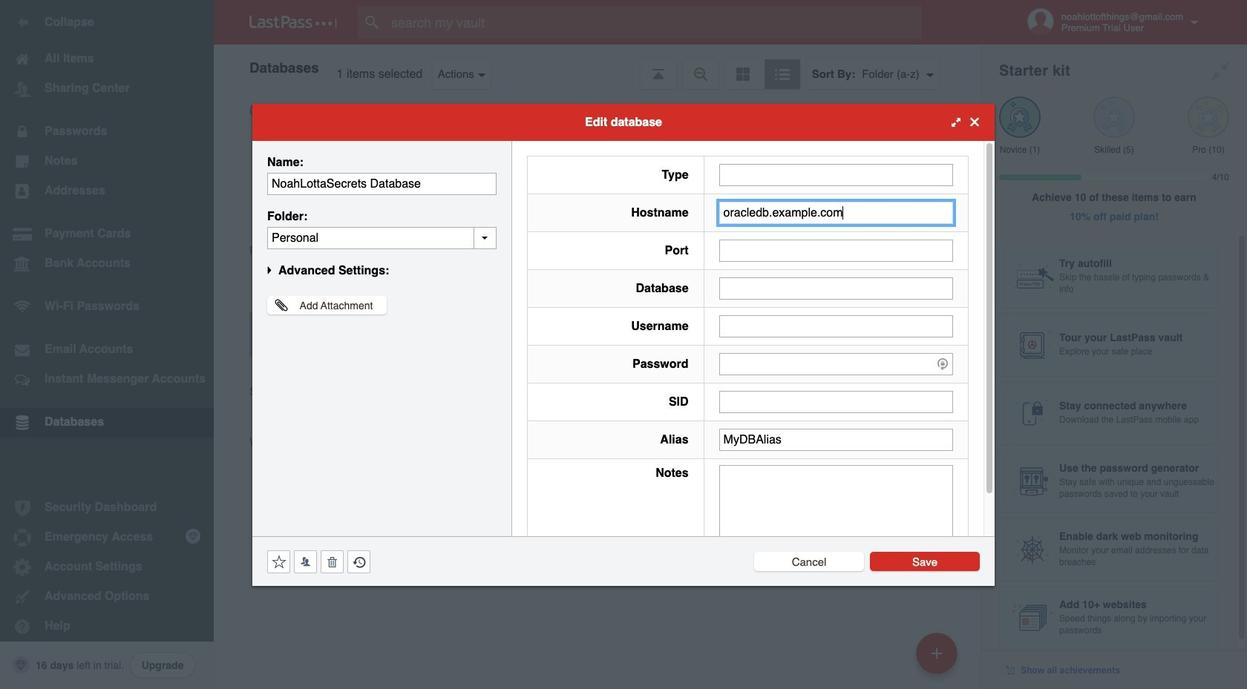 Task type: locate. For each thing, give the bounding box(es) containing it.
search my vault text field
[[358, 6, 951, 39]]

None password field
[[719, 353, 953, 375]]

lastpass image
[[249, 16, 337, 29]]

None text field
[[719, 202, 953, 224], [719, 277, 953, 300], [719, 391, 953, 413], [719, 429, 953, 451], [719, 202, 953, 224], [719, 277, 953, 300], [719, 391, 953, 413], [719, 429, 953, 451]]

new item image
[[932, 648, 942, 659]]

new item navigation
[[911, 629, 967, 690]]

None text field
[[719, 164, 953, 186], [267, 173, 497, 195], [267, 227, 497, 249], [719, 239, 953, 262], [719, 315, 953, 337], [719, 465, 953, 557], [719, 164, 953, 186], [267, 173, 497, 195], [267, 227, 497, 249], [719, 239, 953, 262], [719, 315, 953, 337], [719, 465, 953, 557]]

dialog
[[252, 104, 995, 586]]

Search search field
[[358, 6, 951, 39]]



Task type: describe. For each thing, give the bounding box(es) containing it.
vault options navigation
[[214, 45, 981, 89]]

main navigation navigation
[[0, 0, 214, 690]]



